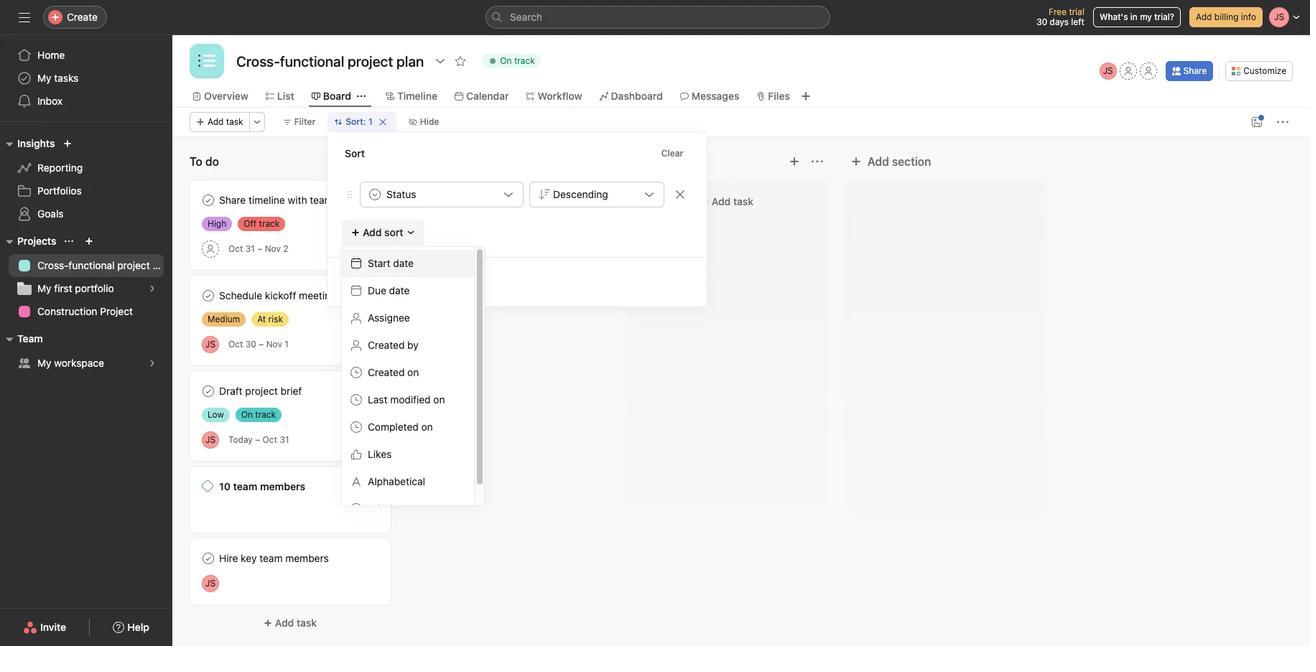 Task type: vqa. For each thing, say whether or not it's contained in the screenshot.
'Enter goal name' TEXT FIELD
no



Task type: describe. For each thing, give the bounding box(es) containing it.
goals link
[[9, 203, 164, 226]]

1 inside dropdown button
[[368, 116, 373, 127]]

team button
[[0, 330, 43, 348]]

created for created by
[[368, 339, 405, 351]]

home
[[37, 49, 65, 61]]

10
[[219, 481, 231, 493]]

completed image for share timeline with teammates
[[200, 192, 217, 209]]

my first portfolio link
[[9, 277, 164, 300]]

js button down hire key team members
[[202, 575, 219, 593]]

files link
[[757, 88, 790, 104]]

draft
[[219, 385, 243, 397]]

global element
[[0, 35, 172, 121]]

projects element
[[0, 228, 172, 326]]

add task image
[[352, 156, 363, 167]]

functional
[[68, 259, 115, 271]]

assignee
[[368, 312, 410, 324]]

1 vertical spatial on
[[433, 394, 445, 406]]

js button down what's
[[1099, 62, 1117, 80]]

section
[[892, 155, 931, 168]]

on inside on track dropdown button
[[500, 55, 512, 66]]

nov for kickoff
[[266, 339, 282, 350]]

on for completed on
[[421, 421, 433, 433]]

days
[[1050, 17, 1069, 27]]

completed image for draft project brief
[[200, 383, 217, 400]]

teams element
[[0, 326, 172, 378]]

timeline
[[397, 90, 437, 102]]

hire for hire key team members
[[219, 552, 238, 565]]

5
[[480, 194, 486, 206]]

goals
[[37, 208, 64, 220]]

cross-functional project plan
[[37, 259, 172, 271]]

in
[[1130, 11, 1138, 22]]

js button down medium
[[202, 336, 219, 353]]

workflow
[[538, 90, 582, 102]]

free
[[1049, 6, 1067, 17]]

add task down hire first 5 members
[[493, 259, 535, 271]]

date for start date
[[393, 257, 414, 269]]

at risk
[[257, 314, 283, 325]]

clear image
[[378, 118, 387, 126]]

today
[[228, 435, 253, 445]]

10 team members
[[219, 481, 305, 493]]

new image
[[63, 139, 72, 148]]

completed image for schedule
[[200, 287, 217, 305]]

team
[[17, 333, 43, 345]]

medium
[[208, 314, 240, 325]]

status button
[[360, 182, 524, 208]]

workspace
[[54, 357, 104, 369]]

start date menu item
[[342, 250, 474, 277]]

construction project link
[[9, 300, 164, 323]]

low
[[208, 409, 224, 420]]

portfolios
[[37, 185, 82, 197]]

modified
[[390, 394, 431, 406]]

add inside button
[[868, 155, 889, 168]]

my for my tasks
[[37, 72, 51, 84]]

track for share timeline with teammates
[[259, 218, 280, 229]]

project
[[100, 305, 133, 317]]

sort
[[384, 226, 403, 238]]

1 horizontal spatial more actions image
[[1277, 116, 1289, 128]]

brief
[[281, 385, 302, 397]]

insights
[[17, 137, 55, 149]]

help
[[127, 621, 149, 633]]

js for 'js' button below hire key team members
[[205, 578, 216, 589]]

board link
[[312, 88, 351, 104]]

reporting link
[[9, 157, 164, 180]]

overview link
[[192, 88, 248, 104]]

Completed milestone checkbox
[[202, 481, 213, 492]]

alphabetical
[[368, 475, 425, 488]]

files
[[768, 90, 790, 102]]

construction
[[37, 305, 97, 317]]

messages
[[692, 90, 739, 102]]

0 horizontal spatial project
[[117, 259, 150, 271]]

my for my workspace
[[37, 357, 51, 369]]

completed checkbox for share
[[200, 192, 217, 209]]

hire for hire first 5 members
[[437, 194, 456, 206]]

on track inside dropdown button
[[500, 55, 535, 66]]

projects
[[17, 235, 56, 247]]

insights element
[[0, 131, 172, 228]]

home link
[[9, 44, 164, 67]]

add down hire key team members
[[275, 617, 294, 629]]

board
[[323, 90, 351, 102]]

created for created on
[[368, 366, 405, 379]]

save options image
[[1251, 116, 1263, 128]]

at
[[257, 314, 266, 325]]

list image
[[198, 52, 215, 70]]

on track button
[[476, 51, 547, 71]]

billing
[[1214, 11, 1239, 22]]

0 horizontal spatial 30
[[246, 339, 256, 350]]

search list box
[[486, 6, 830, 29]]

my tasks link
[[9, 67, 164, 90]]

my for my first portfolio
[[37, 282, 51, 294]]

sort: 1
[[346, 116, 373, 127]]

completed on
[[368, 421, 433, 433]]

by
[[407, 339, 419, 351]]

left
[[1071, 17, 1085, 27]]

remove image
[[674, 189, 686, 200]]

start
[[368, 257, 390, 269]]

completed checkbox for draft
[[200, 383, 217, 400]]

high
[[208, 218, 226, 229]]

0 horizontal spatial 1
[[285, 339, 289, 350]]

calendar link
[[455, 88, 509, 104]]

oct 31 – nov 2
[[228, 243, 288, 254]]

completed checkbox for hire
[[200, 550, 217, 567]]

track inside dropdown button
[[514, 55, 535, 66]]

dialog containing sort
[[328, 132, 707, 307]]

calendar
[[466, 90, 509, 102]]

see details, my first portfolio image
[[148, 284, 157, 293]]

add billing info
[[1196, 11, 1256, 22]]

with
[[288, 194, 307, 206]]

1 horizontal spatial project
[[245, 385, 278, 397]]

add task down hire key team members
[[275, 617, 317, 629]]

inbox
[[37, 95, 63, 107]]

completed milestone image
[[202, 481, 213, 492]]

hire first 5 members
[[437, 194, 532, 206]]

my workspace
[[37, 357, 104, 369]]

off
[[244, 218, 257, 229]]

sort
[[345, 147, 365, 159]]

search
[[510, 11, 542, 23]]

workflow link
[[526, 88, 582, 104]]



Task type: locate. For each thing, give the bounding box(es) containing it.
due
[[368, 284, 386, 297]]

1 horizontal spatial 30
[[1037, 17, 1047, 27]]

js for 'js' button under what's
[[1103, 65, 1113, 76]]

on up today
[[241, 409, 253, 420]]

1 vertical spatial first
[[54, 282, 72, 294]]

1 vertical spatial members
[[260, 481, 305, 493]]

0 horizontal spatial on
[[407, 366, 419, 379]]

on for created on
[[407, 366, 419, 379]]

31 down off
[[246, 243, 255, 254]]

– for kickoff
[[259, 339, 264, 350]]

created on
[[368, 366, 419, 379]]

– down at
[[259, 339, 264, 350]]

1 vertical spatial 1
[[285, 339, 289, 350]]

today – oct 31
[[228, 435, 289, 445]]

1 up brief
[[285, 339, 289, 350]]

add right remove icon at top right
[[712, 195, 731, 208]]

0 horizontal spatial share
[[219, 194, 246, 206]]

share up the high
[[219, 194, 246, 206]]

0 horizontal spatial hire
[[219, 552, 238, 565]]

0 vertical spatial hire
[[437, 194, 456, 206]]

1 completed image from the top
[[200, 192, 217, 209]]

30 inside the free trial 30 days left
[[1037, 17, 1047, 27]]

share for share
[[1183, 65, 1207, 76]]

add
[[1196, 11, 1212, 22], [208, 116, 224, 127], [868, 155, 889, 168], [712, 195, 731, 208], [363, 226, 382, 238], [493, 259, 512, 271], [275, 617, 294, 629]]

0 vertical spatial on track
[[500, 55, 535, 66]]

share button
[[1165, 61, 1213, 81]]

what's in my trial?
[[1100, 11, 1174, 22]]

see details, my workspace image
[[148, 359, 157, 368]]

add section
[[868, 155, 931, 168]]

date right start
[[393, 257, 414, 269]]

start date
[[368, 257, 414, 269]]

2 vertical spatial members
[[285, 552, 329, 565]]

first for my
[[54, 282, 72, 294]]

date inside menu item
[[393, 257, 414, 269]]

teammates
[[310, 194, 361, 206]]

js for 'js' button under 'low' on the left
[[205, 434, 216, 445]]

1 horizontal spatial on track
[[500, 55, 535, 66]]

0 vertical spatial 31
[[246, 243, 255, 254]]

0 vertical spatial team
[[233, 481, 257, 493]]

customize
[[1243, 65, 1286, 76]]

customize button
[[1226, 61, 1293, 81]]

nov
[[265, 243, 281, 254], [266, 339, 282, 350]]

first left 5
[[459, 194, 477, 206]]

add billing info button
[[1189, 7, 1263, 27]]

my inside global element
[[37, 72, 51, 84]]

completed checkbox up the high
[[200, 192, 217, 209]]

completed checkbox for schedule
[[200, 287, 217, 305]]

created down created by
[[368, 366, 405, 379]]

help button
[[104, 615, 159, 641]]

oct right today
[[263, 435, 277, 445]]

hide button
[[402, 112, 446, 132]]

on
[[500, 55, 512, 66], [241, 409, 253, 420]]

add sort
[[363, 226, 403, 238]]

date
[[393, 257, 414, 269], [389, 284, 410, 297]]

filter button
[[276, 112, 322, 132]]

kickoff
[[265, 289, 296, 302]]

track right off
[[259, 218, 280, 229]]

status
[[386, 188, 416, 200]]

1 vertical spatial on track
[[241, 409, 276, 420]]

cross-functional project plan link
[[9, 254, 172, 277]]

new project or portfolio image
[[85, 237, 94, 246]]

my tasks
[[37, 72, 79, 84]]

share inside button
[[1183, 65, 1207, 76]]

1 horizontal spatial 1
[[368, 116, 373, 127]]

invite
[[40, 621, 66, 633]]

0 vertical spatial completed image
[[200, 192, 217, 209]]

add task
[[208, 116, 243, 127], [712, 195, 754, 208], [493, 259, 535, 271], [275, 617, 317, 629]]

on down by
[[407, 366, 419, 379]]

1 completed checkbox from the top
[[200, 383, 217, 400]]

key
[[241, 552, 257, 565]]

hide sidebar image
[[19, 11, 30, 23]]

my down cross-
[[37, 282, 51, 294]]

1 horizontal spatial 31
[[280, 435, 289, 445]]

overview
[[204, 90, 248, 102]]

2 horizontal spatial on
[[433, 394, 445, 406]]

completed
[[368, 421, 419, 433]]

list
[[277, 90, 294, 102]]

add left the billing
[[1196, 11, 1212, 22]]

31 right today
[[280, 435, 289, 445]]

js button down 'low' on the left
[[202, 431, 219, 449]]

31
[[246, 243, 255, 254], [280, 435, 289, 445]]

date right due
[[389, 284, 410, 297]]

on up calendar
[[500, 55, 512, 66]]

0 vertical spatial –
[[257, 243, 262, 254]]

2
[[283, 243, 288, 254]]

on down the modified at the bottom of page
[[421, 421, 433, 433]]

1 completed image from the top
[[200, 287, 217, 305]]

invite button
[[14, 615, 76, 641]]

my first portfolio
[[37, 282, 114, 294]]

insights button
[[0, 135, 55, 152]]

0 vertical spatial on
[[500, 55, 512, 66]]

nov for timeline
[[265, 243, 281, 254]]

1 vertical spatial completed checkbox
[[200, 287, 217, 305]]

1 vertical spatial project
[[245, 385, 278, 397]]

share down add billing info button
[[1183, 65, 1207, 76]]

project left brief
[[245, 385, 278, 397]]

my inside projects element
[[37, 282, 51, 294]]

track
[[514, 55, 535, 66], [259, 218, 280, 229], [255, 409, 276, 420]]

0 vertical spatial nov
[[265, 243, 281, 254]]

2 created from the top
[[368, 366, 405, 379]]

sort:
[[346, 116, 366, 127]]

date for due date
[[389, 284, 410, 297]]

portfolios link
[[9, 180, 164, 203]]

clear
[[661, 148, 683, 159]]

3 my from the top
[[37, 357, 51, 369]]

None text field
[[233, 48, 428, 74]]

show options, current sort, top image
[[65, 237, 74, 246]]

add down overview link
[[208, 116, 224, 127]]

draft project brief
[[219, 385, 302, 397]]

1 vertical spatial my
[[37, 282, 51, 294]]

1 vertical spatial 30
[[246, 339, 256, 350]]

completed image left key
[[200, 550, 217, 567]]

0 horizontal spatial on
[[241, 409, 253, 420]]

2 vertical spatial track
[[255, 409, 276, 420]]

created
[[368, 339, 405, 351], [368, 366, 405, 379]]

risk
[[268, 314, 283, 325]]

reporting
[[37, 162, 83, 174]]

last
[[368, 394, 387, 406]]

1 vertical spatial nov
[[266, 339, 282, 350]]

add inside dropdown button
[[363, 226, 382, 238]]

js for 'js' button under medium
[[205, 339, 216, 349]]

completed image up the high
[[200, 192, 217, 209]]

track down search
[[514, 55, 535, 66]]

add inside button
[[1196, 11, 1212, 22]]

– for timeline
[[257, 243, 262, 254]]

more section actions image
[[812, 156, 823, 167]]

project left plan
[[117, 259, 150, 271]]

portfolio
[[75, 282, 114, 294]]

completed checkbox left key
[[200, 550, 217, 567]]

off track
[[244, 218, 280, 229]]

0 vertical spatial track
[[514, 55, 535, 66]]

add section button
[[845, 149, 937, 175]]

nov down risk
[[266, 339, 282, 350]]

0 vertical spatial 1
[[368, 116, 373, 127]]

descending
[[553, 188, 608, 200]]

1 vertical spatial created
[[368, 366, 405, 379]]

add sort button
[[342, 220, 424, 246]]

create
[[67, 11, 98, 23]]

trial?
[[1154, 11, 1174, 22]]

schedule
[[219, 289, 262, 302]]

1 vertical spatial completed image
[[200, 550, 217, 567]]

oct for schedule
[[228, 339, 243, 350]]

1 vertical spatial oct
[[228, 339, 243, 350]]

add left sort
[[363, 226, 382, 238]]

dashboard link
[[599, 88, 663, 104]]

completed image up medium
[[200, 287, 217, 305]]

team
[[233, 481, 257, 493], [259, 552, 283, 565]]

1 horizontal spatial on
[[421, 421, 433, 433]]

1 vertical spatial share
[[219, 194, 246, 206]]

1 horizontal spatial team
[[259, 552, 283, 565]]

0 vertical spatial members
[[489, 194, 532, 206]]

2 vertical spatial oct
[[263, 435, 277, 445]]

1 horizontal spatial hire
[[437, 194, 456, 206]]

0 vertical spatial oct
[[228, 243, 243, 254]]

–
[[257, 243, 262, 254], [259, 339, 264, 350], [255, 435, 260, 445]]

my
[[1140, 11, 1152, 22]]

1 horizontal spatial first
[[459, 194, 477, 206]]

hire left key
[[219, 552, 238, 565]]

hire key team members
[[219, 552, 329, 565]]

0 horizontal spatial more actions image
[[253, 118, 261, 126]]

trial
[[1069, 6, 1085, 17]]

0 horizontal spatial 31
[[246, 243, 255, 254]]

more actions image
[[1277, 116, 1289, 128], [253, 118, 261, 126]]

dialog
[[328, 132, 707, 307]]

– down the off track
[[257, 243, 262, 254]]

on track down draft project brief
[[241, 409, 276, 420]]

1 created from the top
[[368, 339, 405, 351]]

members for team
[[285, 552, 329, 565]]

0 vertical spatial on
[[407, 366, 419, 379]]

first for hire
[[459, 194, 477, 206]]

0 vertical spatial first
[[459, 194, 477, 206]]

oct down medium
[[228, 339, 243, 350]]

due date
[[368, 284, 410, 297]]

show options image
[[435, 55, 446, 67]]

nov left 2
[[265, 243, 281, 254]]

1 completed checkbox from the top
[[200, 192, 217, 209]]

track for draft project brief
[[255, 409, 276, 420]]

0 vertical spatial share
[[1183, 65, 1207, 76]]

2 vertical spatial –
[[255, 435, 260, 445]]

team right 10
[[233, 481, 257, 493]]

– right today
[[255, 435, 260, 445]]

0 horizontal spatial first
[[54, 282, 72, 294]]

created by
[[368, 339, 419, 351]]

clear button
[[655, 144, 690, 164]]

add to starred image
[[455, 55, 466, 67]]

1 vertical spatial completed image
[[200, 383, 217, 400]]

oct up schedule
[[228, 243, 243, 254]]

30
[[1037, 17, 1047, 27], [246, 339, 256, 350]]

add left section
[[868, 155, 889, 168]]

1 vertical spatial team
[[259, 552, 283, 565]]

completed checkbox left draft
[[200, 383, 217, 400]]

last modified on
[[368, 394, 445, 406]]

0 vertical spatial date
[[393, 257, 414, 269]]

my down team
[[37, 357, 51, 369]]

oct
[[228, 243, 243, 254], [228, 339, 243, 350], [263, 435, 277, 445]]

track down draft project brief
[[255, 409, 276, 420]]

add task right remove icon at top right
[[712, 195, 754, 208]]

completed image for hire
[[200, 550, 217, 567]]

1 vertical spatial –
[[259, 339, 264, 350]]

on right the modified at the bottom of page
[[433, 394, 445, 406]]

first inside projects element
[[54, 282, 72, 294]]

1 vertical spatial on
[[241, 409, 253, 420]]

completed image left draft
[[200, 383, 217, 400]]

0 vertical spatial completed checkbox
[[200, 192, 217, 209]]

list link
[[266, 88, 294, 104]]

sort: 1 button
[[328, 112, 396, 132]]

0 vertical spatial my
[[37, 72, 51, 84]]

members right key
[[285, 552, 329, 565]]

info
[[1241, 11, 1256, 22]]

more actions image right save options icon
[[1277, 116, 1289, 128]]

2 completed image from the top
[[200, 550, 217, 567]]

Completed checkbox
[[200, 383, 217, 400], [200, 550, 217, 567]]

create button
[[43, 6, 107, 29]]

0 vertical spatial completed checkbox
[[200, 383, 217, 400]]

more actions image left filter dropdown button
[[253, 118, 261, 126]]

my inside teams "element"
[[37, 357, 51, 369]]

1 vertical spatial track
[[259, 218, 280, 229]]

my workspace link
[[9, 352, 164, 375]]

oct for share
[[228, 243, 243, 254]]

Completed checkbox
[[200, 192, 217, 209], [200, 287, 217, 305]]

0 vertical spatial created
[[368, 339, 405, 351]]

1 horizontal spatial on
[[500, 55, 512, 66]]

1 horizontal spatial share
[[1183, 65, 1207, 76]]

0 vertical spatial completed image
[[200, 287, 217, 305]]

completed image
[[200, 192, 217, 209], [200, 383, 217, 400]]

team right key
[[259, 552, 283, 565]]

1 my from the top
[[37, 72, 51, 84]]

add down hire first 5 members
[[493, 259, 512, 271]]

add task image
[[789, 156, 800, 167]]

created left by
[[368, 339, 405, 351]]

1 vertical spatial 31
[[280, 435, 289, 445]]

2 my from the top
[[37, 282, 51, 294]]

hide
[[420, 116, 439, 127]]

0 horizontal spatial on track
[[241, 409, 276, 420]]

2 vertical spatial my
[[37, 357, 51, 369]]

2 vertical spatial on
[[421, 421, 433, 433]]

0 vertical spatial 30
[[1037, 17, 1047, 27]]

completed checkbox up medium
[[200, 287, 217, 305]]

first up construction
[[54, 282, 72, 294]]

my left the tasks
[[37, 72, 51, 84]]

2 completed checkbox from the top
[[200, 550, 217, 567]]

0 horizontal spatial team
[[233, 481, 257, 493]]

members down today – oct 31 at the bottom
[[260, 481, 305, 493]]

members for 5
[[489, 194, 532, 206]]

on track down search
[[500, 55, 535, 66]]

1 vertical spatial date
[[389, 284, 410, 297]]

hire left 5
[[437, 194, 456, 206]]

0 vertical spatial project
[[117, 259, 150, 271]]

1 vertical spatial hire
[[219, 552, 238, 565]]

add tab image
[[800, 90, 812, 102]]

completed image
[[200, 287, 217, 305], [200, 550, 217, 567]]

what's in my trial? button
[[1093, 7, 1181, 27]]

2 completed image from the top
[[200, 383, 217, 400]]

1 vertical spatial completed checkbox
[[200, 550, 217, 567]]

2 completed checkbox from the top
[[200, 287, 217, 305]]

share timeline with teammates
[[219, 194, 361, 206]]

members right 5
[[489, 194, 532, 206]]

tab actions image
[[357, 92, 366, 101]]

share for share timeline with teammates
[[219, 194, 246, 206]]

likes
[[368, 448, 392, 460]]

present
[[626, 155, 667, 168]]

add task down overview
[[208, 116, 243, 127]]

1 left clear icon
[[368, 116, 373, 127]]



